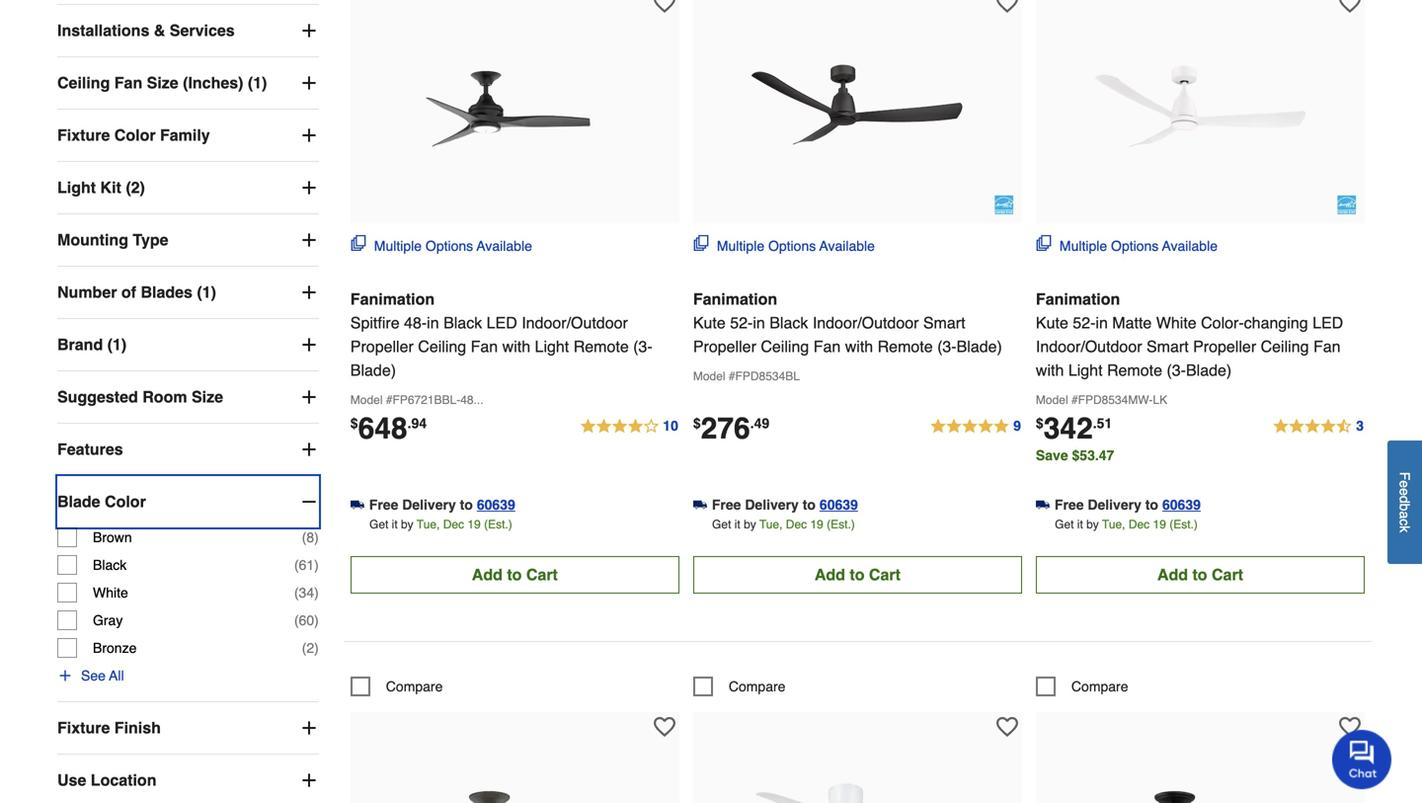 Task type: vqa. For each thing, say whether or not it's contained in the screenshot.


Task type: locate. For each thing, give the bounding box(es) containing it.
2 fixture from the top
[[57, 719, 110, 737]]

multiple options available up matte
[[1060, 238, 1218, 254]]

white
[[1157, 314, 1197, 332], [93, 585, 128, 601]]

fixture up light kit (2)
[[57, 126, 110, 144]]

0 horizontal spatial kute
[[694, 314, 726, 332]]

options for fanimationkute 52-in matte white color-changing led indoor/outdoor smart propeller ceiling fan with light remote (3-blade) "element" at top
[[1112, 238, 1159, 254]]

multiple options available link
[[351, 235, 533, 256], [694, 235, 875, 256], [1037, 235, 1218, 256]]

in inside 'fanimation kute 52-in black indoor/outdoor smart propeller ceiling fan with remote (3-blade)'
[[753, 314, 766, 332]]

2 horizontal spatial tue,
[[1103, 518, 1126, 532]]

3 add to cart from the left
[[1158, 566, 1244, 584]]

1 dec from the left
[[443, 518, 465, 532]]

2 delivery from the left
[[745, 497, 799, 513]]

3 ) from the top
[[314, 585, 319, 601]]

fanimation up spitfire
[[351, 290, 435, 308]]

0 horizontal spatial dec
[[443, 518, 465, 532]]

2 ) from the top
[[314, 557, 319, 573]]

1 horizontal spatial free
[[712, 497, 742, 513]]

3 $ from the left
[[1037, 415, 1044, 431]]

52- for black
[[730, 314, 753, 332]]

led right changing
[[1313, 314, 1344, 332]]

1 horizontal spatial multiple options available link
[[694, 235, 875, 256]]

1 multiple from the left
[[374, 238, 422, 254]]

fixture inside fixture finish button
[[57, 719, 110, 737]]

1 it from the left
[[392, 518, 398, 532]]

2 horizontal spatial fanimation
[[1037, 290, 1121, 308]]

1 horizontal spatial indoor/outdoor
[[813, 314, 919, 332]]

(est.) for 2nd '60639' button from the left
[[827, 518, 856, 532]]

available up fanimation spitfire 48-in black led indoor/outdoor propeller ceiling fan with light remote (3- blade)
[[477, 238, 533, 254]]

1 horizontal spatial propeller
[[694, 337, 757, 356]]

get for 2nd '60639' button from the left
[[713, 518, 732, 532]]

( for 34
[[294, 585, 299, 601]]

3 multiple options available link from the left
[[1037, 235, 1218, 256]]

1 horizontal spatial (est.)
[[827, 518, 856, 532]]

2 horizontal spatial 60639
[[1163, 497, 1202, 513]]

2 truck filled image from the left
[[694, 498, 707, 512]]

) down 8
[[314, 557, 319, 573]]

2 horizontal spatial multiple options available link
[[1037, 235, 1218, 256]]

propeller inside fanimation kute 52-in matte white color-changing led indoor/outdoor smart propeller ceiling fan with light remote (3-blade)
[[1194, 337, 1257, 356]]

multiple options available up 'fanimation kute 52-in black indoor/outdoor smart propeller ceiling fan with remote (3-blade)'
[[717, 238, 875, 254]]

0 horizontal spatial with
[[503, 337, 531, 356]]

2 (est.) from the left
[[827, 518, 856, 532]]

(
[[302, 530, 307, 546], [294, 557, 299, 573], [294, 585, 299, 601], [294, 613, 299, 629], [302, 640, 307, 656]]

options up matte
[[1112, 238, 1159, 254]]

fanimation spitfire 48-in black led indoor/outdoor propeller ceiling fan with light remote (3- blade)
[[351, 290, 653, 379]]

1 plus image from the top
[[299, 178, 319, 198]]

1 horizontal spatial (3-
[[938, 337, 957, 356]]

0 horizontal spatial free
[[369, 497, 399, 513]]

kute
[[694, 314, 726, 332], [1037, 314, 1069, 332]]

ceiling
[[57, 74, 110, 92], [418, 337, 467, 356], [761, 337, 810, 356], [1262, 337, 1310, 356]]

2 horizontal spatial 60639 button
[[1163, 495, 1202, 515]]

2 propeller from the left
[[694, 337, 757, 356]]

number
[[57, 283, 117, 301]]

remote inside 'fanimation kute 52-in black indoor/outdoor smart propeller ceiling fan with remote (3-blade)'
[[878, 337, 933, 356]]

3 propeller from the left
[[1194, 337, 1257, 356]]

in inside fanimation spitfire 48-in black led indoor/outdoor propeller ceiling fan with light remote (3- blade)
[[427, 314, 439, 332]]

led
[[487, 314, 518, 332], [1313, 314, 1344, 332]]

white up 'gray'
[[93, 585, 128, 601]]

free for the truck filled icon corresponding to 2nd '60639' button from the left
[[712, 497, 742, 513]]

1 compare from the left
[[386, 679, 443, 695]]

2 horizontal spatial blade)
[[1187, 361, 1233, 379]]

1 horizontal spatial size
[[192, 388, 223, 406]]

with inside 'fanimation kute 52-in black indoor/outdoor smart propeller ceiling fan with remote (3-blade)'
[[846, 337, 874, 356]]

1 get it by tue, dec 19 (est.) from the left
[[370, 518, 513, 532]]

size right room
[[192, 388, 223, 406]]

$ left .94
[[351, 415, 358, 431]]

ceiling up fpd8534bl
[[761, 337, 810, 356]]

( up 34
[[294, 557, 299, 573]]

1 horizontal spatial add
[[815, 566, 846, 584]]

led inside fanimation kute 52-in matte white color-changing led indoor/outdoor smart propeller ceiling fan with light remote (3-blade)
[[1313, 314, 1344, 332]]

3 multiple from the left
[[1060, 238, 1108, 254]]

blade) down spitfire
[[351, 361, 396, 379]]

2 horizontal spatial (3-
[[1167, 361, 1187, 379]]

available up 'fanimation kute 52-in black indoor/outdoor smart propeller ceiling fan with remote (3-blade)'
[[820, 238, 875, 254]]

3 truck filled image from the left
[[1037, 498, 1050, 512]]

multiple options available up 48- on the left top of page
[[374, 238, 533, 254]]

blade) up 5 stars image
[[957, 337, 1003, 356]]

0 vertical spatial smart
[[924, 314, 966, 332]]

propeller
[[351, 337, 414, 356], [694, 337, 757, 356], [1194, 337, 1257, 356]]

1 horizontal spatial remote
[[878, 337, 933, 356]]

fanimation inside fanimation spitfire 48-in black led indoor/outdoor propeller ceiling fan with light remote (3- blade)
[[351, 290, 435, 308]]

0 horizontal spatial in
[[427, 314, 439, 332]]

add to cart for 2nd add to cart button from right
[[815, 566, 901, 584]]

energy star qualified image
[[1338, 195, 1358, 215]]

3 free delivery to 60639 from the left
[[1055, 497, 1202, 513]]

propeller inside 'fanimation kute 52-in black indoor/outdoor smart propeller ceiling fan with remote (3-blade)'
[[694, 337, 757, 356]]

propeller for kute
[[694, 337, 757, 356]]

(3-
[[634, 337, 653, 356], [938, 337, 957, 356], [1167, 361, 1187, 379]]

available up color-
[[1163, 238, 1218, 254]]

fixture finish button
[[57, 703, 319, 754]]

fixture inside fixture color family button
[[57, 126, 110, 144]]

3 (est.) from the left
[[1170, 518, 1199, 532]]

fanimation inside 'fanimation kute 52-in black indoor/outdoor smart propeller ceiling fan with remote (3-blade)'
[[694, 290, 778, 308]]

model up 648
[[351, 393, 383, 407]]

1 horizontal spatial with
[[846, 337, 874, 356]]

propeller up model # fpd8534bl
[[694, 337, 757, 356]]

2 horizontal spatial multiple options available
[[1060, 238, 1218, 254]]

$ inside $ 276 .49
[[694, 415, 701, 431]]

1 horizontal spatial in
[[753, 314, 766, 332]]

1 fanimation from the left
[[351, 290, 435, 308]]

delivery down .49
[[745, 497, 799, 513]]

0 horizontal spatial 60639 button
[[477, 495, 516, 515]]

model # fpd8534bl
[[694, 369, 800, 383]]

with inside fanimation spitfire 48-in black led indoor/outdoor propeller ceiling fan with light remote (3- blade)
[[503, 337, 531, 356]]

black down brown
[[93, 557, 127, 573]]

model
[[694, 369, 726, 383], [351, 393, 383, 407], [1037, 393, 1069, 407]]

plus image inside mounting type button
[[299, 230, 319, 250]]

plus image for fixture finish
[[299, 718, 319, 738]]

2 vertical spatial light
[[1069, 361, 1103, 379]]

color for blade
[[105, 493, 146, 511]]

2 horizontal spatial #
[[1072, 393, 1079, 407]]

add to cart
[[472, 566, 558, 584], [815, 566, 901, 584], [1158, 566, 1244, 584]]

5014169179 element
[[694, 677, 786, 697]]

2 52- from the left
[[1073, 314, 1096, 332]]

model # fp6721bbl-48...
[[351, 393, 484, 407]]

blade color
[[57, 493, 146, 511]]

1 horizontal spatial get
[[713, 518, 732, 532]]

truck filled image down 276
[[694, 498, 707, 512]]

light inside fanimation spitfire 48-in black led indoor/outdoor propeller ceiling fan with light remote (3- blade)
[[535, 337, 569, 356]]

multiple options available
[[374, 238, 533, 254], [717, 238, 875, 254], [1060, 238, 1218, 254]]

2 add from the left
[[815, 566, 846, 584]]

fanimation up model # fpd8534bl
[[694, 290, 778, 308]]

indoor/outdoor inside fanimation kute 52-in matte white color-changing led indoor/outdoor smart propeller ceiling fan with light remote (3-blade)
[[1037, 337, 1143, 356]]

1 horizontal spatial add to cart button
[[694, 556, 1023, 594]]

ceiling down 48- on the left top of page
[[418, 337, 467, 356]]

276
[[701, 411, 751, 446]]

3 by from the left
[[1087, 518, 1100, 532]]

brown
[[93, 530, 132, 546]]

fanimationkute 52-in matte white color-changing led indoor/outdoor smart propeller ceiling fan with light remote (3-blade) element
[[1037, 0, 1366, 223]]

3 options from the left
[[1112, 238, 1159, 254]]

indoor/outdoor inside 'fanimation kute 52-in black indoor/outdoor smart propeller ceiling fan with remote (3-blade)'
[[813, 314, 919, 332]]

fixture down the see all button
[[57, 719, 110, 737]]

) for ( 60 )
[[314, 613, 319, 629]]

e
[[1398, 480, 1414, 488], [1398, 488, 1414, 496]]

2 horizontal spatial black
[[770, 314, 809, 332]]

1 horizontal spatial smart
[[1147, 337, 1189, 356]]

1 60639 from the left
[[477, 497, 516, 513]]

kute inside 'fanimation kute 52-in black indoor/outdoor smart propeller ceiling fan with remote (3-blade)'
[[694, 314, 726, 332]]

model up 342 in the right of the page
[[1037, 393, 1069, 407]]

# up actual price $342.51 element
[[1072, 393, 1079, 407]]

1 horizontal spatial truck filled image
[[694, 498, 707, 512]]

(est.)
[[484, 518, 513, 532], [827, 518, 856, 532], [1170, 518, 1199, 532]]

$ right 10
[[694, 415, 701, 431]]

0 horizontal spatial heart outline image
[[654, 0, 676, 14]]

plus image inside fixture finish button
[[299, 718, 319, 738]]

1 horizontal spatial 60639
[[820, 497, 859, 513]]

1 horizontal spatial dec
[[786, 518, 807, 532]]

(inches)
[[183, 74, 244, 92]]

ceiling down changing
[[1262, 337, 1310, 356]]

in
[[427, 314, 439, 332], [753, 314, 766, 332], [1096, 314, 1109, 332]]

plus image
[[299, 21, 319, 41], [299, 73, 319, 93], [299, 126, 319, 145], [299, 230, 319, 250], [299, 335, 319, 355], [299, 440, 319, 460], [57, 668, 73, 684], [299, 718, 319, 738]]

white right matte
[[1157, 314, 1197, 332]]

add to cart for third add to cart button
[[1158, 566, 1244, 584]]

1 horizontal spatial cart
[[870, 566, 901, 584]]

plus image inside installations & services button
[[299, 21, 319, 41]]

0 horizontal spatial free delivery to 60639
[[369, 497, 516, 513]]

3 delivery from the left
[[1088, 497, 1142, 513]]

free delivery to 60639 down .49
[[712, 497, 859, 513]]

compare inside 5014169179 element
[[729, 679, 786, 695]]

get
[[370, 518, 389, 532], [713, 518, 732, 532], [1055, 518, 1075, 532]]

3 button
[[1273, 415, 1366, 439]]

black up fpd8534bl
[[770, 314, 809, 332]]

0 horizontal spatial add to cart
[[472, 566, 558, 584]]

with for light
[[503, 337, 531, 356]]

1 horizontal spatial kute
[[1037, 314, 1069, 332]]

0 vertical spatial size
[[147, 74, 179, 92]]

1 heart outline image from the left
[[654, 0, 676, 14]]

fan inside fanimation spitfire 48-in black led indoor/outdoor propeller ceiling fan with light remote (3- blade)
[[471, 337, 498, 356]]

get down save $53.47
[[1055, 518, 1075, 532]]

48-
[[404, 314, 427, 332]]

( for 8
[[302, 530, 307, 546]]

0 horizontal spatial propeller
[[351, 337, 414, 356]]

compare inside 5000285135 element
[[386, 679, 443, 695]]

use location
[[57, 771, 157, 790]]

) up 61
[[314, 530, 319, 546]]

(1) right blades
[[197, 283, 216, 301]]

in for indoor/outdoor
[[753, 314, 766, 332]]

3 add from the left
[[1158, 566, 1189, 584]]

smart
[[924, 314, 966, 332], [1147, 337, 1189, 356]]

0 horizontal spatial add to cart button
[[351, 556, 680, 594]]

2 options from the left
[[769, 238, 816, 254]]

) down 60
[[314, 640, 319, 656]]

(3- up lk
[[1167, 361, 1187, 379]]

2 by from the left
[[744, 518, 757, 532]]

1 get from the left
[[370, 518, 389, 532]]

color for fixture
[[114, 126, 156, 144]]

$ for 648
[[351, 415, 358, 431]]

3 compare from the left
[[1072, 679, 1129, 695]]

3 fanimation from the left
[[1037, 290, 1121, 308]]

52- inside 'fanimation kute 52-in black indoor/outdoor smart propeller ceiling fan with remote (3-blade)'
[[730, 314, 753, 332]]

light inside fanimation kute 52-in matte white color-changing led indoor/outdoor smart propeller ceiling fan with light remote (3-blade)
[[1069, 361, 1103, 379]]

0 horizontal spatial multiple options available
[[374, 238, 533, 254]]

dec
[[443, 518, 465, 532], [786, 518, 807, 532], [1129, 518, 1150, 532]]

free delivery to 60639
[[369, 497, 516, 513], [712, 497, 859, 513], [1055, 497, 1202, 513]]

suggested room size button
[[57, 372, 319, 423]]

2 cart from the left
[[870, 566, 901, 584]]

$
[[351, 415, 358, 431], [694, 415, 701, 431], [1037, 415, 1044, 431]]

in for white
[[1096, 314, 1109, 332]]

in for led
[[427, 314, 439, 332]]

plus image for mounting type
[[299, 230, 319, 250]]

3 get it by tue, dec 19 (est.) from the left
[[1055, 518, 1199, 532]]

1 vertical spatial white
[[93, 585, 128, 601]]

fanimation kute 52-in matte white color-changing led indoor/outdoor smart propeller ceiling fan with light remote (3-blade) image
[[1092, 0, 1310, 215]]

truck filled image down save
[[1037, 498, 1050, 512]]

( for 2
[[302, 640, 307, 656]]

1 horizontal spatial compare
[[729, 679, 786, 695]]

model for kute 52-in matte white color-changing led indoor/outdoor smart propeller ceiling fan with light remote (3-blade)
[[1037, 393, 1069, 407]]

0 horizontal spatial model
[[351, 393, 383, 407]]

mounting type button
[[57, 215, 319, 266]]

free down save $53.47
[[1055, 497, 1085, 513]]

2 dec from the left
[[786, 518, 807, 532]]

2 in from the left
[[753, 314, 766, 332]]

$ right the 9
[[1037, 415, 1044, 431]]

2 horizontal spatial 19
[[1154, 518, 1167, 532]]

2 horizontal spatial options
[[1112, 238, 1159, 254]]

size
[[147, 74, 179, 92], [192, 388, 223, 406]]

energy star qualified image
[[995, 195, 1015, 215]]

2 multiple options available link from the left
[[694, 235, 875, 256]]

1 add to cart from the left
[[472, 566, 558, 584]]

( down 34
[[294, 613, 299, 629]]

(1) right (inches)
[[248, 74, 267, 92]]

1 kute from the left
[[694, 314, 726, 332]]

plus image
[[299, 178, 319, 198], [299, 283, 319, 302], [299, 387, 319, 407], [299, 771, 319, 791]]

2 add to cart from the left
[[815, 566, 901, 584]]

1 free from the left
[[369, 497, 399, 513]]

propeller inside fanimation spitfire 48-in black led indoor/outdoor propeller ceiling fan with light remote (3- blade)
[[351, 337, 414, 356]]

0 horizontal spatial blade)
[[351, 361, 396, 379]]

blade) down color-
[[1187, 361, 1233, 379]]

$ for 276
[[694, 415, 701, 431]]

black inside fanimation spitfire 48-in black led indoor/outdoor propeller ceiling fan with light remote (3- blade)
[[444, 314, 482, 332]]

free right minus icon
[[369, 497, 399, 513]]

0 horizontal spatial 52-
[[730, 314, 753, 332]]

multiple
[[374, 238, 422, 254], [717, 238, 765, 254], [1060, 238, 1108, 254]]

save
[[1037, 448, 1069, 463]]

in inside fanimation kute 52-in matte white color-changing led indoor/outdoor smart propeller ceiling fan with light remote (3-blade)
[[1096, 314, 1109, 332]]

truck filled image right minus icon
[[351, 498, 364, 512]]

1 horizontal spatial available
[[820, 238, 875, 254]]

options
[[426, 238, 474, 254], [769, 238, 816, 254], [1112, 238, 1159, 254]]

$ inside the $ 342 .51
[[1037, 415, 1044, 431]]

1 $ from the left
[[351, 415, 358, 431]]

2 compare from the left
[[729, 679, 786, 695]]

5000285135 element
[[351, 677, 443, 697]]

3 available from the left
[[1163, 238, 1218, 254]]

1 vertical spatial light
[[535, 337, 569, 356]]

brand
[[57, 336, 103, 354]]

kute inside fanimation kute 52-in matte white color-changing led indoor/outdoor smart propeller ceiling fan with light remote (3-blade)
[[1037, 314, 1069, 332]]

it down the actual price $276.49 element
[[735, 518, 741, 532]]

plus image inside suggested room size button
[[299, 387, 319, 407]]

color up brown
[[105, 493, 146, 511]]

2 horizontal spatial truck filled image
[[1037, 498, 1050, 512]]

1 vertical spatial smart
[[1147, 337, 1189, 356]]

2 horizontal spatial with
[[1037, 361, 1065, 379]]

options up 48- on the left top of page
[[426, 238, 474, 254]]

2 horizontal spatial light
[[1069, 361, 1103, 379]]

color left family
[[114, 126, 156, 144]]

remote
[[574, 337, 629, 356], [878, 337, 933, 356], [1108, 361, 1163, 379]]

10
[[663, 418, 679, 434]]

plus image for features
[[299, 440, 319, 460]]

available
[[477, 238, 533, 254], [820, 238, 875, 254], [1163, 238, 1218, 254]]

2 multiple from the left
[[717, 238, 765, 254]]

1 horizontal spatial get it by tue, dec 19 (est.)
[[713, 518, 856, 532]]

# for fanimation kute 52-in black indoor/outdoor smart propeller ceiling fan with remote (3-blade)
[[729, 369, 736, 383]]

fixture color family button
[[57, 110, 319, 161]]

#
[[729, 369, 736, 383], [386, 393, 393, 407], [1072, 393, 1079, 407]]

1 horizontal spatial add to cart
[[815, 566, 901, 584]]

fanimation up matte
[[1037, 290, 1121, 308]]

free
[[369, 497, 399, 513], [712, 497, 742, 513], [1055, 497, 1085, 513]]

2 horizontal spatial (1)
[[248, 74, 267, 92]]

get right 8
[[370, 518, 389, 532]]

plus image for brand
[[299, 335, 319, 355]]

plus image for use location
[[299, 771, 319, 791]]

(3- up 9 'button'
[[938, 337, 957, 356]]

0 vertical spatial light
[[57, 178, 96, 197]]

2 horizontal spatial free delivery to 60639
[[1055, 497, 1202, 513]]

2 horizontal spatial get it by tue, dec 19 (est.)
[[1055, 518, 1199, 532]]

(3- inside fanimation kute 52-in matte white color-changing led indoor/outdoor smart propeller ceiling fan with light remote (3-blade)
[[1167, 361, 1187, 379]]

1 vertical spatial (1)
[[197, 283, 216, 301]]

it
[[392, 518, 398, 532], [735, 518, 741, 532], [1078, 518, 1084, 532]]

fanimation
[[351, 290, 435, 308], [694, 290, 778, 308], [1037, 290, 1121, 308]]

4 plus image from the top
[[299, 771, 319, 791]]

0 horizontal spatial available
[[477, 238, 533, 254]]

by for third '60639' button from the right
[[401, 518, 414, 532]]

plus image for suggested room size
[[299, 387, 319, 407]]

1 truck filled image from the left
[[351, 498, 364, 512]]

2 available from the left
[[820, 238, 875, 254]]

# up actual price $648.94 element
[[386, 393, 393, 407]]

add
[[472, 566, 503, 584], [815, 566, 846, 584], [1158, 566, 1189, 584]]

fanimation spitfire 48-in black led indoor/outdoor propeller ceiling fan with light remote (3-blade) image
[[406, 0, 624, 215]]

2 fanimation from the left
[[694, 290, 778, 308]]

by down $53.47 on the bottom right
[[1087, 518, 1100, 532]]

to
[[460, 497, 473, 513], [803, 497, 816, 513], [1146, 497, 1159, 513], [507, 566, 522, 584], [850, 566, 865, 584], [1193, 566, 1208, 584]]

1 in from the left
[[427, 314, 439, 332]]

propeller down spitfire
[[351, 337, 414, 356]]

blade
[[57, 493, 100, 511]]

( up 61
[[302, 530, 307, 546]]

2 $ from the left
[[694, 415, 701, 431]]

by for 3rd '60639' button
[[1087, 518, 1100, 532]]

get for 3rd '60639' button
[[1055, 518, 1075, 532]]

black right 48- on the left top of page
[[444, 314, 482, 332]]

3 in from the left
[[1096, 314, 1109, 332]]

1 52- from the left
[[730, 314, 753, 332]]

services
[[170, 21, 235, 40]]

) up the ( 2 )
[[314, 613, 319, 629]]

type
[[133, 231, 169, 249]]

suggested
[[57, 388, 138, 406]]

truck filled image for 3rd '60639' button
[[1037, 498, 1050, 512]]

0 horizontal spatial light
[[57, 178, 96, 197]]

it right 8
[[392, 518, 398, 532]]

5000285007 element
[[1037, 677, 1129, 697]]

0 horizontal spatial cart
[[527, 566, 558, 584]]

in up fpd8534bl
[[753, 314, 766, 332]]

0 horizontal spatial $
[[351, 415, 358, 431]]

0 horizontal spatial tue,
[[417, 518, 440, 532]]

actual price $342.51 element
[[1037, 411, 1113, 446]]

black inside 'fanimation kute 52-in black indoor/outdoor smart propeller ceiling fan with remote (3-blade)'
[[770, 314, 809, 332]]

f e e d b a c k
[[1398, 472, 1414, 533]]

get for third '60639' button from the right
[[370, 518, 389, 532]]

plus image inside features button
[[299, 440, 319, 460]]

1 horizontal spatial it
[[735, 518, 741, 532]]

$ inside $ 648 .94
[[351, 415, 358, 431]]

2 horizontal spatial propeller
[[1194, 337, 1257, 356]]

(3- inside fanimation spitfire 48-in black led indoor/outdoor propeller ceiling fan with light remote (3- blade)
[[634, 337, 653, 356]]

multiple for fanimationkute 52-in black indoor/outdoor smart propeller ceiling fan with remote (3-blade) element
[[717, 238, 765, 254]]

with for remote
[[846, 337, 874, 356]]

# for fanimation spitfire 48-in black led indoor/outdoor propeller ceiling fan with light remote (3- blade)
[[386, 393, 393, 407]]

1 horizontal spatial delivery
[[745, 497, 799, 513]]

1 horizontal spatial by
[[744, 518, 757, 532]]

indoor/outdoor inside fanimation spitfire 48-in black led indoor/outdoor propeller ceiling fan with light remote (3- blade)
[[522, 314, 628, 332]]

free delivery to 60639 down $53.47 on the bottom right
[[1055, 497, 1202, 513]]

2 19 from the left
[[811, 518, 824, 532]]

3 multiple options available from the left
[[1060, 238, 1218, 254]]

size for fan
[[147, 74, 179, 92]]

4 ) from the top
[[314, 613, 319, 629]]

2 horizontal spatial in
[[1096, 314, 1109, 332]]

delivery
[[402, 497, 456, 513], [745, 497, 799, 513], [1088, 497, 1142, 513]]

dec for 2nd '60639' button from the left
[[786, 518, 807, 532]]

) up ( 60 )
[[314, 585, 319, 601]]

fanimation klinch 52-in matte white led indoor/outdoor flush mount propeller ceiling fan with light remote (3-blade) image
[[749, 722, 967, 803]]

52- up model # fpd8534bl
[[730, 314, 753, 332]]

kute up model # fpd8534bl
[[694, 314, 726, 332]]

light kit (2)
[[57, 178, 145, 197]]

delivery down .94
[[402, 497, 456, 513]]

size left (inches)
[[147, 74, 179, 92]]

# up the actual price $276.49 element
[[729, 369, 736, 383]]

ceiling down installations
[[57, 74, 110, 92]]

fanimation inside fanimation kute 52-in matte white color-changing led indoor/outdoor smart propeller ceiling fan with light remote (3-blade)
[[1037, 290, 1121, 308]]

get down 276
[[713, 518, 732, 532]]

60639
[[477, 497, 516, 513], [820, 497, 859, 513], [1163, 497, 1202, 513]]

(1) right brand
[[107, 336, 127, 354]]

fanimation for fanimation kute 52-in matte white color-changing led indoor/outdoor smart propeller ceiling fan with light remote (3-blade)
[[1037, 290, 1121, 308]]

plus image inside the see all button
[[57, 668, 73, 684]]

1 e from the top
[[1398, 480, 1414, 488]]

minus image
[[299, 492, 319, 512]]

free for the truck filled icon associated with 3rd '60639' button
[[1055, 497, 1085, 513]]

) for ( 2 )
[[314, 640, 319, 656]]

multiple for fanimationkute 52-in matte white color-changing led indoor/outdoor smart propeller ceiling fan with light remote (3-blade) "element" at top
[[1060, 238, 1108, 254]]

0 horizontal spatial get
[[370, 518, 389, 532]]

actual price $648.94 element
[[351, 411, 427, 446]]

2 horizontal spatial (est.)
[[1170, 518, 1199, 532]]

led right 48- on the left top of page
[[487, 314, 518, 332]]

options up 'fanimation kute 52-in black indoor/outdoor smart propeller ceiling fan with remote (3-blade)'
[[769, 238, 816, 254]]

1 propeller from the left
[[351, 337, 414, 356]]

648
[[358, 411, 408, 446]]

by down $ 276 .49
[[744, 518, 757, 532]]

led inside fanimation spitfire 48-in black led indoor/outdoor propeller ceiling fan with light remote (3- blade)
[[487, 314, 518, 332]]

free down 276
[[712, 497, 742, 513]]

multiple options available for fanimationkute 52-in black indoor/outdoor smart propeller ceiling fan with remote (3-blade) element
[[717, 238, 875, 254]]

0 horizontal spatial 19
[[468, 518, 481, 532]]

1 horizontal spatial $
[[694, 415, 701, 431]]

4.5 stars image
[[1273, 415, 1366, 439]]

truck filled image
[[351, 498, 364, 512], [694, 498, 707, 512], [1037, 498, 1050, 512]]

1 horizontal spatial black
[[444, 314, 482, 332]]

blade) inside fanimation spitfire 48-in black led indoor/outdoor propeller ceiling fan with light remote (3- blade)
[[351, 361, 396, 379]]

compare inside 5000285007 element
[[1072, 679, 1129, 695]]

fanimationkute 52-in black indoor/outdoor smart propeller ceiling fan with remote (3-blade) element
[[694, 0, 1023, 223]]

1 horizontal spatial model
[[694, 369, 726, 383]]

heart outline image
[[997, 0, 1019, 14], [654, 716, 676, 738], [997, 716, 1019, 738], [1340, 716, 1362, 738]]

fixture for fixture finish
[[57, 719, 110, 737]]

0 horizontal spatial by
[[401, 518, 414, 532]]

get it by tue, dec 19 (est.) for 3rd '60639' button
[[1055, 518, 1199, 532]]

installations & services button
[[57, 5, 319, 56]]

get it by tue, dec 19 (est.) for 2nd '60639' button from the left
[[713, 518, 856, 532]]

2 horizontal spatial add to cart
[[1158, 566, 1244, 584]]

in left matte
[[1096, 314, 1109, 332]]

heart outline image
[[654, 0, 676, 14], [1340, 0, 1362, 14]]

3 get from the left
[[1055, 518, 1075, 532]]

it down save $53.47
[[1078, 518, 1084, 532]]

delivery down $53.47 on the bottom right
[[1088, 497, 1142, 513]]

bronze
[[93, 640, 137, 656]]

2 horizontal spatial available
[[1163, 238, 1218, 254]]

2 get from the left
[[713, 518, 732, 532]]

0 horizontal spatial add
[[472, 566, 503, 584]]

&
[[154, 21, 165, 40]]

1 vertical spatial size
[[192, 388, 223, 406]]

2 multiple options available from the left
[[717, 238, 875, 254]]

propeller for spitfire
[[351, 337, 414, 356]]

1 horizontal spatial led
[[1313, 314, 1344, 332]]

1 (est.) from the left
[[484, 518, 513, 532]]

fan
[[114, 74, 143, 92], [471, 337, 498, 356], [814, 337, 841, 356], [1314, 337, 1341, 356]]

( up ( 60 )
[[294, 585, 299, 601]]

e up b
[[1398, 488, 1414, 496]]

kute left matte
[[1037, 314, 1069, 332]]

( down 60
[[302, 640, 307, 656]]

blade)
[[957, 337, 1003, 356], [351, 361, 396, 379], [1187, 361, 1233, 379]]

2 heart outline image from the left
[[1340, 0, 1362, 14]]

in right spitfire
[[427, 314, 439, 332]]

by
[[401, 518, 414, 532], [744, 518, 757, 532], [1087, 518, 1100, 532]]

propeller down color-
[[1194, 337, 1257, 356]]

1 add from the left
[[472, 566, 503, 584]]

add to cart button
[[351, 556, 680, 594], [694, 556, 1023, 594], [1037, 556, 1366, 594]]

2 plus image from the top
[[299, 283, 319, 302]]

(3- inside 'fanimation kute 52-in black indoor/outdoor smart propeller ceiling fan with remote (3-blade)'
[[938, 337, 957, 356]]

3 free from the left
[[1055, 497, 1085, 513]]

1 horizontal spatial 19
[[811, 518, 824, 532]]

a
[[1398, 511, 1414, 519]]

(est.) for third '60639' button from the right
[[484, 518, 513, 532]]

1 horizontal spatial multiple
[[717, 238, 765, 254]]

2 free delivery to 60639 from the left
[[712, 497, 859, 513]]

plus image for light kit
[[299, 178, 319, 198]]

2 horizontal spatial add
[[1158, 566, 1189, 584]]

2 horizontal spatial multiple
[[1060, 238, 1108, 254]]

2 horizontal spatial model
[[1037, 393, 1069, 407]]

5 ) from the top
[[314, 640, 319, 656]]

(1)
[[248, 74, 267, 92], [197, 283, 216, 301], [107, 336, 127, 354]]

e up d
[[1398, 480, 1414, 488]]

2 kute from the left
[[1037, 314, 1069, 332]]

dec for third '60639' button from the right
[[443, 518, 465, 532]]

with
[[503, 337, 531, 356], [846, 337, 874, 356], [1037, 361, 1065, 379]]

black for led
[[444, 314, 482, 332]]

3 dec from the left
[[1129, 518, 1150, 532]]

actual price $276.49 element
[[694, 411, 770, 446]]

3 plus image from the top
[[299, 387, 319, 407]]

size inside button
[[192, 388, 223, 406]]

1 horizontal spatial free delivery to 60639
[[712, 497, 859, 513]]

0 horizontal spatial remote
[[574, 337, 629, 356]]

0 horizontal spatial (est.)
[[484, 518, 513, 532]]

52- inside fanimation kute 52-in matte white color-changing led indoor/outdoor smart propeller ceiling fan with light remote (3-blade)
[[1073, 314, 1096, 332]]

free delivery to 60639 down .94
[[369, 497, 516, 513]]

52- left matte
[[1073, 314, 1096, 332]]

1 ) from the top
[[314, 530, 319, 546]]

features
[[57, 440, 123, 459]]

by right 8
[[401, 518, 414, 532]]

2 free from the left
[[712, 497, 742, 513]]

2 get it by tue, dec 19 (est.) from the left
[[713, 518, 856, 532]]

3 cart from the left
[[1212, 566, 1244, 584]]

(3- up 10 button
[[634, 337, 653, 356]]

.94
[[408, 415, 427, 431]]

( 2 )
[[302, 640, 319, 656]]

multiple options available link for fanimationkute 52-in matte white color-changing led indoor/outdoor smart propeller ceiling fan with light remote (3-blade) "element" at top
[[1037, 235, 1218, 256]]

model up 276
[[694, 369, 726, 383]]

plus image inside fixture color family button
[[299, 126, 319, 145]]

2 horizontal spatial add to cart button
[[1037, 556, 1366, 594]]

plus image inside use location button
[[299, 771, 319, 791]]

2 horizontal spatial get
[[1055, 518, 1075, 532]]

1 horizontal spatial (1)
[[197, 283, 216, 301]]

fan inside 'fanimation kute 52-in black indoor/outdoor smart propeller ceiling fan with remote (3-blade)'
[[814, 337, 841, 356]]

0 horizontal spatial delivery
[[402, 497, 456, 513]]



Task type: describe. For each thing, give the bounding box(es) containing it.
52- for matte
[[1073, 314, 1096, 332]]

3
[[1357, 418, 1365, 434]]

2 tue, from the left
[[760, 518, 783, 532]]

model for kute 52-in black indoor/outdoor smart propeller ceiling fan with remote (3-blade)
[[694, 369, 726, 383]]

spitfire
[[351, 314, 400, 332]]

mounting
[[57, 231, 128, 249]]

2 60639 from the left
[[820, 497, 859, 513]]

1 delivery from the left
[[402, 497, 456, 513]]

b
[[1398, 503, 1414, 511]]

) for ( 34 )
[[314, 585, 319, 601]]

48...
[[461, 393, 484, 407]]

0 horizontal spatial black
[[93, 557, 127, 573]]

$ 342 .51
[[1037, 411, 1113, 446]]

1 add to cart button from the left
[[351, 556, 680, 594]]

blades
[[141, 283, 193, 301]]

5 stars image
[[930, 415, 1023, 439]]

1 available from the left
[[477, 238, 533, 254]]

smart inside fanimation kute 52-in matte white color-changing led indoor/outdoor smart propeller ceiling fan with light remote (3-blade)
[[1147, 337, 1189, 356]]

compare for 5000285135 element
[[386, 679, 443, 695]]

blade color button
[[57, 476, 319, 528]]

number of blades (1)
[[57, 283, 216, 301]]

suggested room size
[[57, 388, 223, 406]]

truck filled image for 2nd '60639' button from the left
[[694, 498, 707, 512]]

( for 60
[[294, 613, 299, 629]]

f
[[1398, 472, 1414, 480]]

3 tue, from the left
[[1103, 518, 1126, 532]]

2 add to cart button from the left
[[694, 556, 1023, 594]]

fpd8534bl
[[736, 369, 800, 383]]

compare for 5014169179 element
[[729, 679, 786, 695]]

1 tue, from the left
[[417, 518, 440, 532]]

.51
[[1094, 415, 1113, 431]]

fanimation spitfire 48-in matte greige indoor/outdoor flush mount propeller ceiling fan with remote (3-blade) image
[[406, 722, 624, 803]]

1 options from the left
[[426, 238, 474, 254]]

options for fanimationkute 52-in black indoor/outdoor smart propeller ceiling fan with remote (3-blade) element
[[769, 238, 816, 254]]

f e e d b a c k button
[[1388, 441, 1423, 564]]

1 multiple options available link from the left
[[351, 235, 533, 256]]

60
[[299, 613, 314, 629]]

add for 1st add to cart button from left
[[472, 566, 503, 584]]

1 multiple options available from the left
[[374, 238, 533, 254]]

all
[[109, 668, 124, 684]]

fp6721bbl-
[[393, 393, 461, 407]]

( for 61
[[294, 557, 299, 573]]

kute for kute 52-in black indoor/outdoor smart propeller ceiling fan with remote (3-blade)
[[694, 314, 726, 332]]

) for ( 8 )
[[314, 530, 319, 546]]

get it by tue, dec 19 (est.) for third '60639' button from the right
[[370, 518, 513, 532]]

$ 276 .49
[[694, 411, 770, 446]]

matte
[[1113, 314, 1153, 332]]

see
[[81, 668, 106, 684]]

fpd8534mw-
[[1079, 393, 1154, 407]]

finish
[[114, 719, 161, 737]]

) for ( 61 )
[[314, 557, 319, 573]]

location
[[91, 771, 157, 790]]

0 vertical spatial (1)
[[248, 74, 267, 92]]

mounting type
[[57, 231, 169, 249]]

family
[[160, 126, 210, 144]]

9
[[1014, 418, 1022, 434]]

4 stars image
[[579, 415, 680, 439]]

2 60639 button from the left
[[820, 495, 859, 515]]

chat invite button image
[[1333, 729, 1393, 790]]

smart inside 'fanimation kute 52-in black indoor/outdoor smart propeller ceiling fan with remote (3-blade)'
[[924, 314, 966, 332]]

3 19 from the left
[[1154, 518, 1167, 532]]

(2)
[[126, 178, 145, 197]]

black for indoor/outdoor
[[770, 314, 809, 332]]

( 8 )
[[302, 530, 319, 546]]

# for fanimation kute 52-in matte white color-changing led indoor/outdoor smart propeller ceiling fan with light remote (3-blade)
[[1072, 393, 1079, 407]]

with inside fanimation kute 52-in matte white color-changing led indoor/outdoor smart propeller ceiling fan with light remote (3-blade)
[[1037, 361, 1065, 379]]

color-
[[1202, 314, 1245, 332]]

61
[[299, 557, 314, 573]]

use location button
[[57, 755, 319, 803]]

features button
[[57, 424, 319, 475]]

fanimation kute 52-in black indoor/outdoor smart propeller ceiling fan with remote (3-blade) image
[[749, 0, 967, 215]]

lk
[[1154, 393, 1168, 407]]

plus image for number of blades
[[299, 283, 319, 302]]

2 vertical spatial (1)
[[107, 336, 127, 354]]

available for fanimationkute 52-in black indoor/outdoor smart propeller ceiling fan with remote (3-blade) element
[[820, 238, 875, 254]]

2 e from the top
[[1398, 488, 1414, 496]]

$53.47
[[1073, 448, 1115, 463]]

1 cart from the left
[[527, 566, 558, 584]]

342
[[1044, 411, 1094, 446]]

multiple options available link for fanimationkute 52-in black indoor/outdoor smart propeller ceiling fan with remote (3-blade) element
[[694, 235, 875, 256]]

room
[[143, 388, 187, 406]]

compare for 5000285007 element
[[1072, 679, 1129, 695]]

3 add to cart button from the left
[[1037, 556, 1366, 594]]

fixture color family
[[57, 126, 210, 144]]

9 button
[[930, 415, 1023, 439]]

blade) inside 'fanimation kute 52-in black indoor/outdoor smart propeller ceiling fan with remote (3-blade)'
[[957, 337, 1003, 356]]

model # fpd8534mw-lk
[[1037, 393, 1168, 407]]

(est.) for 3rd '60639' button
[[1170, 518, 1199, 532]]

add for 2nd add to cart button from right
[[815, 566, 846, 584]]

fanimation for fanimation kute 52-in black indoor/outdoor smart propeller ceiling fan with remote (3-blade)
[[694, 290, 778, 308]]

plus image for ceiling fan size (inches)
[[299, 73, 319, 93]]

fixture finish
[[57, 719, 161, 737]]

1 19 from the left
[[468, 518, 481, 532]]

add for third add to cart button
[[1158, 566, 1189, 584]]

( 60 )
[[294, 613, 319, 629]]

8
[[307, 530, 314, 546]]

add to cart for 1st add to cart button from left
[[472, 566, 558, 584]]

fanimation kute 52-in matte white color-changing led indoor/outdoor smart propeller ceiling fan with light remote (3-blade)
[[1037, 290, 1344, 379]]

1 60639 button from the left
[[477, 495, 516, 515]]

3 60639 button from the left
[[1163, 495, 1202, 515]]

k
[[1398, 526, 1414, 533]]

fixture for fixture color family
[[57, 126, 110, 144]]

brand (1)
[[57, 336, 127, 354]]

10 button
[[579, 415, 680, 439]]

see all button
[[57, 666, 124, 686]]

free for the truck filled icon corresponding to third '60639' button from the right
[[369, 497, 399, 513]]

gray
[[93, 613, 123, 629]]

fanimation spitfire 48-in black indoor/outdoor flush mount propeller ceiling fan with remote (3-blade) image
[[1092, 722, 1310, 803]]

installations
[[57, 21, 150, 40]]

use
[[57, 771, 86, 790]]

dec for 3rd '60639' button
[[1129, 518, 1150, 532]]

kit
[[100, 178, 121, 197]]

ceiling inside fanimation kute 52-in matte white color-changing led indoor/outdoor smart propeller ceiling fan with light remote (3-blade)
[[1262, 337, 1310, 356]]

plus image for fixture color family
[[299, 126, 319, 145]]

( 34 )
[[294, 585, 319, 601]]

( 61 )
[[294, 557, 319, 573]]

$ for 342
[[1037, 415, 1044, 431]]

.49
[[751, 415, 770, 431]]

fanimation for fanimation spitfire 48-in black led indoor/outdoor propeller ceiling fan with light remote (3- blade)
[[351, 290, 435, 308]]

see all
[[81, 668, 124, 684]]

of
[[121, 283, 136, 301]]

fan inside fanimation kute 52-in matte white color-changing led indoor/outdoor smart propeller ceiling fan with light remote (3-blade)
[[1314, 337, 1341, 356]]

size for room
[[192, 388, 223, 406]]

installations & services
[[57, 21, 235, 40]]

fanimation kute 52-in black indoor/outdoor smart propeller ceiling fan with remote (3-blade)
[[694, 290, 1003, 356]]

available for fanimationkute 52-in matte white color-changing led indoor/outdoor smart propeller ceiling fan with light remote (3-blade) "element" at top
[[1163, 238, 1218, 254]]

truck filled image for third '60639' button from the right
[[351, 498, 364, 512]]

c
[[1398, 519, 1414, 526]]

multiple options available for fanimationkute 52-in matte white color-changing led indoor/outdoor smart propeller ceiling fan with light remote (3-blade) "element" at top
[[1060, 238, 1218, 254]]

by for 2nd '60639' button from the left
[[744, 518, 757, 532]]

ceiling inside fanimation spitfire 48-in black led indoor/outdoor propeller ceiling fan with light remote (3- blade)
[[418, 337, 467, 356]]

blade) inside fanimation kute 52-in matte white color-changing led indoor/outdoor smart propeller ceiling fan with light remote (3-blade)
[[1187, 361, 1233, 379]]

2
[[307, 640, 314, 656]]

3 60639 from the left
[[1163, 497, 1202, 513]]

remote inside fanimation spitfire 48-in black led indoor/outdoor propeller ceiling fan with light remote (3- blade)
[[574, 337, 629, 356]]

2 it from the left
[[735, 518, 741, 532]]

white inside fanimation kute 52-in matte white color-changing led indoor/outdoor smart propeller ceiling fan with light remote (3-blade)
[[1157, 314, 1197, 332]]

$ 648 .94
[[351, 411, 427, 446]]

save $53.47
[[1037, 448, 1115, 463]]

3 it from the left
[[1078, 518, 1084, 532]]

d
[[1398, 496, 1414, 504]]

model for spitfire 48-in black led indoor/outdoor propeller ceiling fan with light remote (3- blade)
[[351, 393, 383, 407]]

ceiling fan size (inches) (1)
[[57, 74, 267, 92]]

changing
[[1245, 314, 1309, 332]]

34
[[299, 585, 314, 601]]

remote inside fanimation kute 52-in matte white color-changing led indoor/outdoor smart propeller ceiling fan with light remote (3-blade)
[[1108, 361, 1163, 379]]

kute for kute 52-in matte white color-changing led indoor/outdoor smart propeller ceiling fan with light remote (3-blade)
[[1037, 314, 1069, 332]]

ceiling inside 'fanimation kute 52-in black indoor/outdoor smart propeller ceiling fan with remote (3-blade)'
[[761, 337, 810, 356]]

plus image for installations & services
[[299, 21, 319, 41]]

1 free delivery to 60639 from the left
[[369, 497, 516, 513]]



